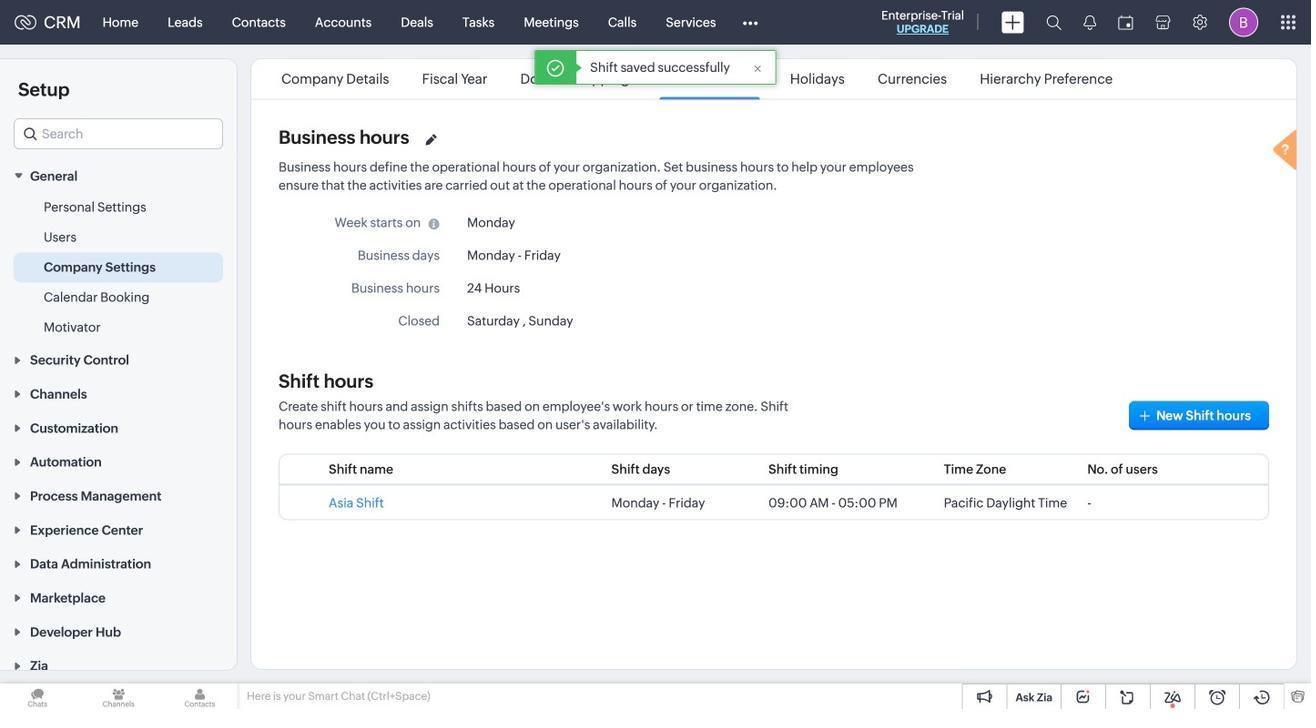 Task type: describe. For each thing, give the bounding box(es) containing it.
Search text field
[[15, 119, 222, 149]]

search image
[[1047, 15, 1062, 30]]

profile element
[[1219, 0, 1270, 44]]

search element
[[1036, 0, 1073, 45]]

channels image
[[81, 684, 156, 710]]

profile image
[[1230, 8, 1259, 37]]

signals image
[[1084, 15, 1097, 30]]

create menu image
[[1002, 11, 1025, 33]]



Task type: vqa. For each thing, say whether or not it's contained in the screenshot.
CONTACTS
no



Task type: locate. For each thing, give the bounding box(es) containing it.
logo image
[[15, 15, 36, 30]]

Other Modules field
[[731, 8, 770, 37]]

calendar image
[[1119, 15, 1134, 30]]

help image
[[1270, 127, 1306, 177]]

contacts image
[[163, 684, 237, 710]]

signals element
[[1073, 0, 1108, 45]]

create menu element
[[991, 0, 1036, 44]]

None field
[[14, 118, 223, 149]]

list
[[265, 59, 1130, 99]]

chats image
[[0, 684, 75, 710]]

region
[[0, 193, 237, 343]]



